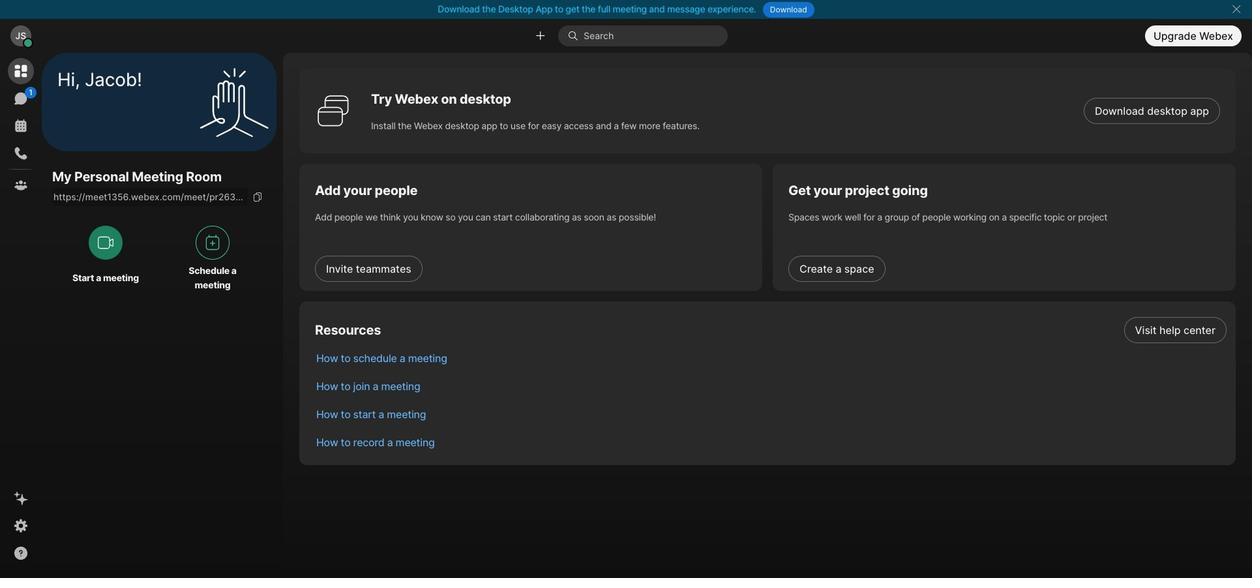 Task type: describe. For each thing, give the bounding box(es) containing it.
1 list item from the top
[[306, 316, 1236, 344]]

2 list item from the top
[[306, 344, 1236, 372]]

two hands high fiving image
[[195, 63, 273, 141]]



Task type: locate. For each thing, give the bounding box(es) containing it.
navigation
[[0, 53, 42, 578]]

list item
[[306, 316, 1236, 344], [306, 344, 1236, 372], [306, 372, 1236, 400], [306, 400, 1236, 428], [306, 428, 1236, 456]]

None text field
[[52, 188, 248, 206]]

3 list item from the top
[[306, 372, 1236, 400]]

webex tab list
[[8, 58, 37, 198]]

cancel_16 image
[[1232, 4, 1242, 14]]

5 list item from the top
[[306, 428, 1236, 456]]

4 list item from the top
[[306, 400, 1236, 428]]



Task type: vqa. For each thing, say whether or not it's contained in the screenshot.
list item
yes



